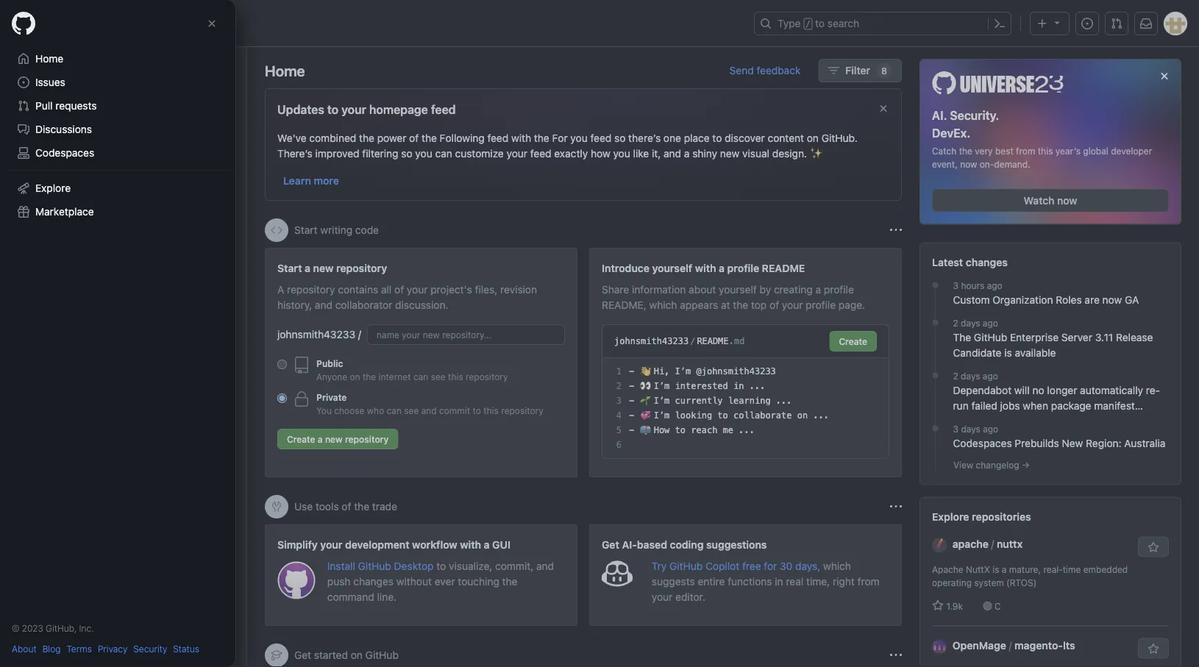 Task type: vqa. For each thing, say whether or not it's contained in the screenshot.
leftmost Triangle Down icon
no



Task type: locate. For each thing, give the bounding box(es) containing it.
your down creating
[[782, 299, 803, 311]]

0 vertical spatial yourself
[[652, 262, 693, 274]]

watch now
[[1024, 194, 1078, 207]]

0 horizontal spatial can
[[387, 406, 402, 416]]

1 vertical spatial readme
[[697, 336, 729, 347]]

1 horizontal spatial is
[[1005, 347, 1013, 359]]

from right right
[[858, 576, 880, 588]]

1 horizontal spatial this
[[484, 406, 499, 416]]

in left the real
[[775, 576, 784, 588]]

github up candidate
[[974, 332, 1008, 344]]

1 horizontal spatial see
[[431, 372, 446, 382]]

the
[[359, 132, 375, 144], [422, 132, 437, 144], [534, 132, 550, 144], [960, 146, 973, 156], [733, 299, 749, 311], [363, 372, 376, 382], [354, 501, 370, 513], [502, 576, 518, 588]]

1 - 👋 hi, i'm @johnsmith43233 2 - 👀 i'm interested in ... 3 - 🌱 i'm currently learning ... 4 - 💞️ i'm looking to collaborate on ... 5 - 📫 how to reach me ... 6
[[617, 367, 830, 450]]

this
[[1038, 146, 1054, 156], [448, 372, 463, 382], [484, 406, 499, 416]]

explore inside explore link
[[35, 182, 71, 194]]

/ left nuttx
[[992, 538, 995, 551]]

- left 🌱 on the right of the page
[[629, 396, 635, 406]]

2 vertical spatial now
[[1103, 294, 1123, 306]]

longer
[[1048, 385, 1078, 397]]

1 dot fill image from the top
[[930, 279, 942, 291]]

1 horizontal spatial explore
[[933, 511, 970, 523]]

learn more link
[[283, 174, 339, 187]]

repository up history,
[[287, 283, 335, 296]]

1.9k
[[944, 602, 963, 612]]

create down discussions
[[30, 160, 63, 172]]

explore for explore repositories
[[933, 511, 970, 523]]

0 vertical spatial explore
[[35, 182, 71, 194]]

1 horizontal spatial from
[[1017, 146, 1036, 156]]

0 horizontal spatial explore
[[35, 182, 71, 194]]

3 for custom organization roles are now ga
[[954, 281, 959, 291]]

0 horizontal spatial get
[[294, 650, 311, 662]]

none radio inside create a new repository element
[[277, 360, 287, 370]]

your inside create your first project ready to start building? create a repository for a new idea or bring over an existing repository to keep contributing to it.
[[53, 84, 76, 96]]

1 vertical spatial changes
[[954, 416, 994, 428]]

and right commit,
[[537, 560, 554, 572]]

right
[[833, 576, 855, 588]]

1 horizontal spatial can
[[414, 372, 429, 382]]

1 vertical spatial can
[[414, 372, 429, 382]]

and inside to visualize, commit, and push changes without ever touching the command line.
[[537, 560, 554, 572]]

close image
[[206, 18, 218, 29], [1159, 70, 1171, 82]]

johnsmith43233 inside introduce yourself with a profile readme element
[[615, 336, 689, 347]]

see inside the "public anyone on the internet can see this repository"
[[431, 372, 446, 382]]

can inside 'private you choose who can see and commit to this repository'
[[387, 406, 402, 416]]

0 horizontal spatial in
[[734, 381, 745, 392]]

pull requests
[[35, 100, 97, 112]]

see up 'private you choose who can see and commit to this repository'
[[431, 372, 446, 382]]

with up about
[[695, 262, 717, 274]]

to right commit
[[473, 406, 481, 416]]

i'm up how
[[654, 411, 670, 421]]

your up pull requests
[[53, 84, 76, 96]]

days inside 2 days ago the github enterprise server 3.11 release candidate is available
[[961, 318, 981, 329]]

year's
[[1056, 146, 1081, 156]]

create for create your first project ready to start building? create a repository for a new idea or bring over an existing repository to keep contributing to it.
[[18, 84, 51, 96]]

0 horizontal spatial so
[[401, 147, 413, 159]]

now inside 'watch now' link
[[1058, 194, 1078, 207]]

a inside we've combined the power of the following feed with the for you feed so there's one place to discover content on github. there's improved filtering so you can customize your feed exactly how you like it, and a shiny new visual design. ✨
[[684, 147, 690, 159]]

openmage
[[953, 640, 1007, 652]]

are
[[1085, 294, 1100, 306]]

readme up creating
[[762, 262, 805, 274]]

start
[[62, 102, 84, 114]]

days inside 3 days ago codespaces prebuilds new region: australia
[[962, 424, 981, 435]]

your inside which suggests entire functions in real time, right from your editor.
[[652, 591, 673, 603]]

issues link
[[12, 71, 224, 94]]

with left "for"
[[512, 132, 531, 144]]

2 horizontal spatial can
[[435, 147, 453, 159]]

- left the 👀
[[629, 381, 635, 392]]

2 horizontal spatial you
[[613, 147, 631, 159]]

0 horizontal spatial you
[[415, 147, 433, 159]]

explore inside explore repositories navigation
[[933, 511, 970, 523]]

0 vertical spatial close image
[[206, 18, 218, 29]]

1 vertical spatial explore
[[933, 511, 970, 523]]

0 horizontal spatial this
[[448, 372, 463, 382]]

this inside 'private you choose who can see and commit to this repository'
[[484, 406, 499, 416]]

repository right commit
[[501, 406, 544, 416]]

of right all
[[395, 283, 404, 296]]

0 vertical spatial get
[[602, 539, 620, 551]]

which up right
[[824, 560, 852, 572]]

is inside 2 days ago the github enterprise server 3.11 release candidate is available
[[1005, 347, 1013, 359]]

a up 'share information about yourself by creating a profile readme, which appears at the top of your profile page.'
[[719, 262, 725, 274]]

and left commit
[[422, 406, 437, 416]]

new down you
[[325, 434, 343, 445]]

2 vertical spatial changes
[[354, 576, 394, 588]]

can down following
[[435, 147, 453, 159]]

type
[[778, 17, 801, 29]]

an
[[150, 118, 162, 130]]

why am i seeing this? image for get started on github
[[891, 650, 902, 662]]

create inside button
[[287, 434, 315, 445]]

star this repository image
[[1148, 644, 1160, 656]]

changes inside to visualize, commit, and push changes without ever touching the command line.
[[354, 576, 394, 588]]

updates
[[277, 103, 325, 117]]

0 horizontal spatial with
[[460, 539, 481, 551]]

new down pull
[[42, 118, 62, 130]]

1 horizontal spatial for
[[764, 560, 777, 572]]

3 left hours
[[954, 281, 959, 291]]

install github desktop link
[[327, 560, 437, 572]]

2 dot fill image from the top
[[930, 317, 942, 329]]

ago down custom
[[983, 318, 999, 329]]

2 horizontal spatial this
[[1038, 146, 1054, 156]]

your up discussion.
[[407, 283, 428, 296]]

which suggests entire functions in real time, right from your editor.
[[652, 560, 880, 603]]

yourself up information
[[652, 262, 693, 274]]

issue opened image
[[1082, 18, 1094, 29]]

1 horizontal spatial get
[[602, 539, 620, 551]]

introduce yourself with a profile readme element
[[590, 248, 902, 478]]

johnsmith43233 for johnsmith43233 / readme .md
[[615, 336, 689, 347]]

choose
[[334, 406, 365, 416]]

why am i seeing this? image
[[891, 501, 902, 513], [891, 650, 902, 662]]

0 vertical spatial now
[[961, 159, 978, 170]]

a up system
[[1002, 565, 1007, 575]]

3 down run
[[954, 424, 959, 435]]

codespaces inside 3 days ago codespaces prebuilds new region: australia
[[954, 438, 1013, 450]]

get for get ai-based coding suggestions
[[602, 539, 620, 551]]

days down run
[[962, 424, 981, 435]]

now left ga
[[1103, 294, 1123, 306]]

touching
[[458, 576, 500, 588]]

to left search
[[816, 17, 825, 29]]

0 vertical spatial this
[[1038, 146, 1054, 156]]

learning
[[729, 396, 771, 406]]

content
[[768, 132, 805, 144]]

1 horizontal spatial codespaces
[[954, 438, 1013, 450]]

/ for johnsmith43233 / readme .md
[[691, 336, 696, 347]]

the left very
[[960, 146, 973, 156]]

0 horizontal spatial home
[[35, 53, 63, 65]]

2 vertical spatial this
[[484, 406, 499, 416]]

1 vertical spatial yourself
[[719, 283, 757, 296]]

0 vertical spatial profile
[[728, 262, 760, 274]]

0 vertical spatial with
[[512, 132, 531, 144]]

new inside we've combined the power of the following feed with the for you feed so there's one place to discover content on github. there's improved filtering so you can customize your feed exactly how you like it, and a shiny new visual design. ✨
[[720, 147, 740, 159]]

you left like
[[613, 147, 631, 159]]

/ inside the type / to search
[[806, 19, 811, 29]]

0 vertical spatial which
[[650, 299, 677, 311]]

0 horizontal spatial is
[[993, 565, 1000, 575]]

from inside the ai. security. devex. catch the very best from this year's global developer event, now on-demand.
[[1017, 146, 1036, 156]]

of right power
[[409, 132, 419, 144]]

i'm down hi,
[[654, 381, 670, 392]]

when
[[1023, 400, 1049, 412]]

0 horizontal spatial codespaces
[[35, 147, 94, 159]]

of right top
[[770, 299, 780, 311]]

days inside 2 days ago dependabot will no longer automatically re- run failed jobs when package manifest changes
[[961, 371, 981, 382]]

1 horizontal spatial you
[[571, 132, 588, 144]]

1 horizontal spatial which
[[824, 560, 852, 572]]

... right collaborate
[[814, 411, 830, 421]]

me
[[723, 425, 734, 436]]

which down information
[[650, 299, 677, 311]]

0 vertical spatial days
[[961, 318, 981, 329]]

suggests
[[652, 576, 695, 588]]

0 vertical spatial why am i seeing this? image
[[891, 501, 902, 513]]

apache / nuttx
[[953, 538, 1023, 551]]

get right mortar board image
[[294, 650, 311, 662]]

ready
[[18, 102, 47, 114]]

lts
[[1064, 640, 1076, 652]]

2
[[954, 318, 959, 329], [954, 371, 959, 382], [617, 381, 622, 392]]

one
[[664, 132, 682, 144]]

days up the
[[961, 318, 981, 329]]

1 vertical spatial from
[[858, 576, 880, 588]]

repository inside button
[[345, 434, 389, 445]]

codespaces
[[35, 147, 94, 159], [954, 438, 1013, 450]]

list
[[77, 12, 746, 35]]

use
[[294, 501, 313, 513]]

0 horizontal spatial johnsmith43233
[[277, 329, 356, 341]]

0 vertical spatial so
[[615, 132, 626, 144]]

explore up recent activity
[[35, 182, 71, 194]]

1 vertical spatial profile
[[824, 283, 854, 296]]

ago down failed
[[983, 424, 999, 435]]

✨
[[810, 147, 821, 159]]

2 for the github enterprise server 3.11 release candidate is available
[[954, 318, 959, 329]]

changes up hours
[[966, 257, 1008, 269]]

to up combined
[[327, 103, 339, 117]]

looking
[[675, 411, 713, 421]]

there's
[[629, 132, 661, 144]]

2 why am i seeing this? image from the top
[[891, 650, 902, 662]]

commit
[[439, 406, 470, 416]]

readme
[[762, 262, 805, 274], [697, 336, 729, 347]]

new down discover
[[720, 147, 740, 159]]

real
[[786, 576, 804, 588]]

8
[[882, 66, 888, 76]]

in inside which suggests entire functions in real time, right from your editor.
[[775, 576, 784, 588]]

/ inside create a new repository element
[[358, 329, 361, 341]]

place
[[684, 132, 710, 144]]

or
[[87, 118, 97, 130]]

1 vertical spatial is
[[993, 565, 1000, 575]]

lock image
[[293, 391, 311, 409]]

yourself up at
[[719, 283, 757, 296]]

customize
[[455, 147, 504, 159]]

readme up @johnsmith43233
[[697, 336, 729, 347]]

changes down failed
[[954, 416, 994, 428]]

on up ✨
[[807, 132, 819, 144]]

1 horizontal spatial johnsmith43233
[[615, 336, 689, 347]]

0 horizontal spatial from
[[858, 576, 880, 588]]

the down commit,
[[502, 576, 518, 588]]

new inside button
[[325, 434, 343, 445]]

ago up dependabot
[[983, 371, 999, 382]]

1 horizontal spatial with
[[512, 132, 531, 144]]

home
[[35, 53, 63, 65], [265, 62, 305, 79]]

3 inside 3 days ago codespaces prebuilds new region: australia
[[954, 424, 959, 435]]

- left 👋
[[629, 367, 635, 377]]

homepage
[[369, 103, 428, 117]]

0 vertical spatial from
[[1017, 146, 1036, 156]]

0 vertical spatial readme
[[762, 262, 805, 274]]

repo image
[[293, 357, 311, 375]]

github inside simplify your development workflow with a gui element
[[358, 560, 392, 572]]

...
[[750, 381, 766, 392], [776, 396, 792, 406], [814, 411, 830, 421], [739, 425, 755, 436]]

None radio
[[277, 394, 287, 403]]

your inside 'share information about yourself by creating a profile readme, which appears at the top of your profile page.'
[[782, 299, 803, 311]]

to up shiny
[[713, 132, 722, 144]]

/ inside introduce yourself with a profile readme element
[[691, 336, 696, 347]]

is left available at right
[[1005, 347, 1013, 359]]

1 why am i seeing this? image from the top
[[891, 501, 902, 513]]

0 horizontal spatial which
[[650, 299, 677, 311]]

repository up contains
[[336, 262, 387, 274]]

start for start a new repository
[[277, 262, 302, 274]]

profile up page.
[[824, 283, 854, 296]]

x image
[[878, 103, 890, 114]]

... up collaborate
[[776, 396, 792, 406]]

is inside "apache nuttx is a mature, real-time embedded operating system (rtos)"
[[993, 565, 1000, 575]]

changes down install github desktop link
[[354, 576, 394, 588]]

ai-
[[622, 539, 637, 551]]

to
[[816, 17, 825, 29], [50, 102, 60, 114], [327, 103, 339, 117], [713, 132, 722, 144], [69, 133, 78, 145], [167, 133, 177, 145], [473, 406, 481, 416], [718, 411, 729, 421], [675, 425, 686, 436], [437, 560, 446, 572]]

on
[[807, 132, 819, 144], [350, 372, 360, 382], [798, 411, 808, 421], [351, 650, 363, 662]]

1 vertical spatial codespaces
[[954, 438, 1013, 450]]

1 vertical spatial days
[[961, 371, 981, 382]]

johnsmith43233 up 👋
[[615, 336, 689, 347]]

simplify your development workflow with a gui element
[[265, 525, 578, 626]]

ai. security. devex. catch the very best from this year's global developer event, now on-demand.
[[933, 108, 1153, 170]]

create
[[18, 84, 51, 96], [133, 102, 164, 114], [30, 160, 63, 172], [287, 434, 315, 445]]

Repository name text field
[[367, 325, 565, 345]]

all
[[381, 283, 392, 296]]

ever
[[435, 576, 455, 588]]

1 vertical spatial see
[[404, 406, 419, 416]]

keep
[[81, 133, 104, 145]]

... up learning
[[750, 381, 766, 392]]

to left it.
[[167, 133, 177, 145]]

history,
[[277, 299, 312, 311]]

top
[[751, 299, 767, 311]]

this left year's
[[1038, 146, 1054, 156]]

profile up 'share information about yourself by creating a profile readme, which appears at the top of your profile page.'
[[728, 262, 760, 274]]

in down @johnsmith43233
[[734, 381, 745, 392]]

2 horizontal spatial now
[[1103, 294, 1123, 306]]

create up ready
[[18, 84, 51, 96]]

release
[[1117, 332, 1154, 344]]

2 inside 2 days ago the github enterprise server 3.11 release candidate is available
[[954, 318, 959, 329]]

0 horizontal spatial now
[[961, 159, 978, 170]]

1 vertical spatial why am i seeing this? image
[[891, 650, 902, 662]]

readme,
[[602, 299, 647, 311]]

so left the 'there's'
[[615, 132, 626, 144]]

pull
[[35, 100, 53, 112]]

2 vertical spatial with
[[460, 539, 481, 551]]

0 vertical spatial can
[[435, 147, 453, 159]]

this up commit
[[448, 372, 463, 382]]

server
[[1062, 332, 1093, 344]]

0 horizontal spatial see
[[404, 406, 419, 416]]

2 vertical spatial 3
[[954, 424, 959, 435]]

0 horizontal spatial readme
[[697, 336, 729, 347]]

1 vertical spatial 3
[[617, 396, 622, 406]]

files,
[[475, 283, 498, 296]]

2 days ago dependabot will no longer automatically re- run failed jobs when package manifest changes
[[954, 371, 1161, 428]]

your inside a repository contains all of your project's files, revision history, and collaborator discussion.
[[407, 283, 428, 296]]

3 dot fill image from the top
[[930, 370, 942, 382]]

1 vertical spatial for
[[764, 560, 777, 572]]

ago for the
[[983, 318, 999, 329]]

johnsmith43233 / readme .md
[[615, 336, 745, 347]]

which inside which suggests entire functions in real time, right from your editor.
[[824, 560, 852, 572]]

1 horizontal spatial now
[[1058, 194, 1078, 207]]

2 vertical spatial days
[[962, 424, 981, 435]]

a down you
[[318, 434, 323, 445]]

dialog containing home
[[0, 0, 236, 668]]

star image
[[933, 600, 944, 612]]

see
[[431, 372, 446, 382], [404, 406, 419, 416]]

ago for dependabot
[[983, 371, 999, 382]]

explore repositories
[[933, 511, 1032, 523]]

4
[[617, 411, 622, 421]]

region:
[[1087, 438, 1122, 450]]

the inside the "public anyone on the internet can see this repository"
[[363, 372, 376, 382]]

with up visualize,
[[460, 539, 481, 551]]

3 inside 1 - 👋 hi, i'm @johnsmith43233 2 - 👀 i'm interested in ... 3 - 🌱 i'm currently learning ... 4 - 💞️ i'm looking to collaborate on ... 5 - 📫 how to reach me ... 6
[[617, 396, 622, 406]]

and
[[664, 147, 682, 159], [315, 299, 333, 311], [422, 406, 437, 416], [537, 560, 554, 572]]

simplify your development workflow with a gui
[[277, 539, 511, 551]]

1 vertical spatial this
[[448, 372, 463, 382]]

0 vertical spatial codespaces
[[35, 147, 94, 159]]

0 vertical spatial in
[[734, 381, 745, 392]]

1 vertical spatial get
[[294, 650, 311, 662]]

repository inside the "public anyone on the internet can see this repository"
[[466, 372, 508, 382]]

on right collaborate
[[798, 411, 808, 421]]

1 vertical spatial close image
[[1159, 70, 1171, 82]]

1 days from the top
[[961, 318, 981, 329]]

3 days from the top
[[962, 424, 981, 435]]

2 vertical spatial can
[[387, 406, 402, 416]]

1 horizontal spatial yourself
[[719, 283, 757, 296]]

2 up run
[[954, 371, 959, 382]]

and inside 'private you choose who can see and commit to this repository'
[[422, 406, 437, 416]]

.md
[[729, 336, 745, 347]]

how
[[654, 425, 670, 436]]

2 inside 1 - 👋 hi, i'm @johnsmith43233 2 - 👀 i'm interested in ... 3 - 🌱 i'm currently learning ... 4 - 💞️ i'm looking to collaborate on ... 5 - 📫 how to reach me ... 6
[[617, 381, 622, 392]]

see inside 'private you choose who can see and commit to this repository'
[[404, 406, 419, 416]]

0 vertical spatial for
[[18, 118, 31, 130]]

a inside 'share information about yourself by creating a profile readme, which appears at the top of your profile page.'
[[816, 283, 821, 296]]

1 vertical spatial now
[[1058, 194, 1078, 207]]

get inside get ai-based coding suggestions element
[[602, 539, 620, 551]]

2 days from the top
[[961, 371, 981, 382]]

3 inside 3 hours ago custom organization roles are now ga
[[954, 281, 959, 291]]

@johnsmith43233
[[697, 367, 776, 377]]

None submit
[[830, 331, 877, 352]]

2 horizontal spatial with
[[695, 262, 717, 274]]

start up 'a'
[[277, 262, 302, 274]]

ago inside 2 days ago dependabot will no longer automatically re- run failed jobs when package manifest changes
[[983, 371, 999, 382]]

2 for dependabot will no longer automatically re- run failed jobs when package manifest changes
[[954, 371, 959, 382]]

functions
[[728, 576, 773, 588]]

👀
[[640, 381, 649, 392]]

0 horizontal spatial for
[[18, 118, 31, 130]]

see right who
[[404, 406, 419, 416]]

now right watch
[[1058, 194, 1078, 207]]

to left start
[[50, 102, 60, 114]]

github desktop image
[[277, 562, 316, 600]]

johnsmith43233 /
[[277, 329, 361, 341]]

0 vertical spatial 3
[[954, 281, 959, 291]]

explore link
[[12, 177, 224, 200]]

dot fill image
[[930, 279, 942, 291], [930, 317, 942, 329], [930, 370, 942, 382], [930, 423, 942, 435]]

/ down "collaborator"
[[358, 329, 361, 341]]

0 vertical spatial start
[[294, 224, 318, 236]]

4 dot fill image from the top
[[930, 423, 942, 435]]

0 vertical spatial see
[[431, 372, 446, 382]]

/ down appears
[[691, 336, 696, 347]]

1 vertical spatial in
[[775, 576, 784, 588]]

dot fill image for dependabot will no longer automatically re- run failed jobs when package manifest changes
[[930, 370, 942, 382]]

dialog
[[0, 0, 236, 668]]

johnsmith43233 inside create a new repository element
[[277, 329, 356, 341]]

start inside create a new repository element
[[277, 262, 302, 274]]

ago inside 2 days ago the github enterprise server 3.11 release candidate is available
[[983, 318, 999, 329]]

a inside "apache nuttx is a mature, real-time embedded operating system (rtos)"
[[1002, 565, 1007, 575]]

a inside create a new repository button
[[318, 434, 323, 445]]

johnsmith43233 up public on the left bottom of the page
[[277, 329, 356, 341]]

0 vertical spatial is
[[1005, 347, 1013, 359]]

3 for codespaces prebuilds new region: australia
[[954, 424, 959, 435]]

visual
[[743, 147, 770, 159]]

1 vertical spatial so
[[401, 147, 413, 159]]

/ for apache / nuttx
[[992, 538, 995, 551]]

0 horizontal spatial yourself
[[652, 262, 693, 274]]

days for the
[[961, 318, 981, 329]]

None radio
[[277, 360, 287, 370]]

for inside get ai-based coding suggestions element
[[764, 560, 777, 572]]

repository down who
[[345, 434, 389, 445]]

1 horizontal spatial in
[[775, 576, 784, 588]]

/ right 'type'
[[806, 19, 811, 29]]

this inside the "public anyone on the internet can see this repository"
[[448, 372, 463, 382]]

ago inside 3 hours ago custom organization roles are now ga
[[988, 281, 1003, 291]]

yourself
[[652, 262, 693, 274], [719, 283, 757, 296]]

2 inside 2 days ago dependabot will no longer automatically re- run failed jobs when package manifest changes
[[954, 371, 959, 382]]

/ for johnsmith43233 /
[[358, 329, 361, 341]]

the inside 'share information about yourself by creating a profile readme, which appears at the top of your profile page.'
[[733, 299, 749, 311]]

3 - from the top
[[629, 396, 635, 406]]

tools image
[[271, 501, 283, 513]]

explore up @apache profile image
[[933, 511, 970, 523]]

can inside we've combined the power of the following feed with the for you feed so there's one place to discover content on github. there's improved filtering so you can customize your feed exactly how you like it, and a shiny new visual design. ✨
[[435, 147, 453, 159]]

without
[[397, 576, 432, 588]]

github down development
[[358, 560, 392, 572]]

1 vertical spatial which
[[824, 560, 852, 572]]

get ai-based coding suggestions element
[[590, 525, 902, 626]]

ago inside 3 days ago codespaces prebuilds new region: australia
[[983, 424, 999, 435]]

can right who
[[387, 406, 402, 416]]

existing
[[165, 118, 201, 130]]

now inside 3 hours ago custom organization roles are now ga
[[1103, 294, 1123, 306]]

dot fill image for codespaces prebuilds new region: australia
[[930, 423, 942, 435]]

create repository link
[[18, 155, 128, 178]]

ai.
[[933, 108, 948, 122]]

1 horizontal spatial readme
[[762, 262, 805, 274]]

1 vertical spatial start
[[277, 262, 302, 274]]



Task type: describe. For each thing, give the bounding box(es) containing it.
on right started
[[351, 650, 363, 662]]

of inside 'share information about yourself by creating a profile readme, which appears at the top of your profile page.'
[[770, 299, 780, 311]]

a repository contains all of your project's files, revision history, and collaborator discussion.
[[277, 283, 537, 311]]

improved
[[315, 147, 360, 159]]

git pull request image
[[1111, 18, 1123, 29]]

codespaces prebuilds new region: australia link
[[954, 436, 1170, 452]]

design.
[[773, 147, 807, 159]]

revision
[[501, 283, 537, 296]]

no
[[1033, 385, 1045, 397]]

new inside create your first project ready to start building? create a repository for a new idea or bring over an existing repository to keep contributing to it.
[[42, 118, 62, 130]]

repository inside 'private you choose who can see and commit to this repository'
[[501, 406, 544, 416]]

try github copilot free for 30 days,
[[652, 560, 824, 572]]

use tools of the trade
[[294, 501, 397, 513]]

triangle down image
[[1052, 17, 1064, 28]]

repository up existing
[[176, 102, 224, 114]]

try
[[652, 560, 667, 572]]

apache
[[933, 565, 964, 575]]

command palette image
[[994, 18, 1006, 29]]

page.
[[839, 299, 866, 311]]

time
[[1063, 565, 1082, 575]]

organization
[[993, 294, 1054, 306]]

to inside to visualize, commit, and push changes without ever touching the command line.
[[437, 560, 446, 572]]

the left following
[[422, 132, 437, 144]]

which inside 'share information about yourself by creating a profile readme, which appears at the top of your profile page.'
[[650, 299, 677, 311]]

try github copilot free for 30 days, link
[[652, 560, 824, 572]]

to right how
[[675, 425, 686, 436]]

of right tools at the bottom left
[[342, 501, 351, 513]]

writing
[[320, 224, 353, 236]]

2 - from the top
[[629, 381, 635, 392]]

pull requests link
[[12, 94, 224, 118]]

in inside 1 - 👋 hi, i'm @johnsmith43233 2 - 👀 i'm interested in ... 3 - 🌱 i'm currently learning ... 4 - 💞️ i'm looking to collaborate on ... 5 - 📫 how to reach me ... 6
[[734, 381, 745, 392]]

start for start writing code
[[294, 224, 318, 236]]

codespaces link
[[12, 141, 224, 165]]

inc.
[[79, 623, 94, 634]]

days for codespaces
[[962, 424, 981, 435]]

recent activity
[[18, 203, 92, 215]]

security link
[[133, 643, 167, 656]]

reach
[[691, 425, 718, 436]]

and inside we've combined the power of the following feed with the for you feed so there's one place to discover content on github. there's improved filtering so you can customize your feed exactly how you like it, and a shiny new visual design. ✨
[[664, 147, 682, 159]]

repository inside a repository contains all of your project's files, revision history, and collaborator discussion.
[[287, 283, 335, 296]]

feed up how
[[591, 132, 612, 144]]

plus image
[[1037, 18, 1049, 29]]

codespaces inside dialog
[[35, 147, 94, 159]]

filtering
[[362, 147, 399, 159]]

📫
[[640, 425, 649, 436]]

collaborator
[[335, 299, 393, 311]]

on inside we've combined the power of the following feed with the for you feed so there's one place to discover content on github. there's improved filtering so you can customize your feed exactly how you like it, and a shiny new visual design. ✨
[[807, 132, 819, 144]]

©
[[12, 623, 20, 634]]

a inside simplify your development workflow with a gui element
[[484, 539, 490, 551]]

about link
[[12, 643, 37, 656]]

1 horizontal spatial home
[[265, 62, 305, 79]]

none submit inside introduce yourself with a profile readme element
[[830, 331, 877, 352]]

the inside to visualize, commit, and push changes without ever touching the command line.
[[502, 576, 518, 588]]

3.11
[[1096, 332, 1114, 344]]

of inside we've combined the power of the following feed with the for you feed so there's one place to discover content on github. there's improved filtering so you can customize your feed exactly how you like it, and a shiny new visual design. ✨
[[409, 132, 419, 144]]

ago for codespaces
[[983, 424, 999, 435]]

now inside the ai. security. devex. catch the very best from this year's global developer event, now on-demand.
[[961, 159, 978, 170]]

candidate
[[954, 347, 1002, 359]]

for inside create your first project ready to start building? create a repository for a new idea or bring over an existing repository to keep contributing to it.
[[18, 118, 31, 130]]

project
[[101, 84, 136, 96]]

failed
[[972, 400, 998, 412]]

5 - from the top
[[629, 425, 635, 436]]

create a new repository element
[[277, 261, 565, 456]]

power
[[377, 132, 407, 144]]

create for create repository
[[30, 160, 63, 172]]

apache nuttx is a mature, real-time embedded operating system (rtos)
[[933, 565, 1129, 589]]

0 vertical spatial changes
[[966, 257, 1008, 269]]

yourself inside 'share information about yourself by creating a profile readme, which appears at the top of your profile page.'
[[719, 283, 757, 296]]

feed up customize at the top of page
[[488, 132, 509, 144]]

github.
[[822, 132, 858, 144]]

1 horizontal spatial close image
[[1159, 70, 1171, 82]]

home link
[[12, 47, 224, 71]]

more
[[314, 174, 339, 187]]

will
[[1015, 385, 1030, 397]]

free
[[743, 560, 762, 572]]

combined
[[309, 132, 356, 144]]

a up history,
[[305, 262, 311, 274]]

notifications image
[[1141, 18, 1153, 29]]

the github enterprise server 3.11 release candidate is available link
[[954, 330, 1170, 361]]

a up existing
[[167, 102, 173, 114]]

dependabot
[[954, 385, 1012, 397]]

2023
[[22, 623, 43, 634]]

project's
[[431, 283, 472, 296]]

universe23 image
[[933, 71, 1064, 95]]

appears
[[680, 299, 719, 311]]

about
[[689, 283, 716, 296]]

time,
[[807, 576, 830, 588]]

repository down ready
[[18, 133, 66, 145]]

anyone
[[317, 372, 347, 382]]

private
[[317, 392, 347, 403]]

to down "idea"
[[69, 133, 78, 145]]

roles
[[1056, 294, 1082, 306]]

the up filtering
[[359, 132, 375, 144]]

new down writing
[[313, 262, 334, 274]]

jobs
[[1001, 400, 1021, 412]]

changes inside 2 days ago dependabot will no longer automatically re- run failed jobs when package manifest changes
[[954, 416, 994, 428]]

push
[[327, 576, 351, 588]]

why am i seeing this? image for use tools of the trade
[[891, 501, 902, 513]]

i'm right 🌱 on the right of the page
[[654, 396, 670, 406]]

github inside 2 days ago the github enterprise server 3.11 release candidate is available
[[974, 332, 1008, 344]]

the left "for"
[[534, 132, 550, 144]]

coding
[[670, 539, 704, 551]]

1 vertical spatial with
[[695, 262, 717, 274]]

repository down it.
[[170, 162, 219, 174]]

workflow
[[412, 539, 458, 551]]

@apache profile image
[[933, 538, 947, 553]]

create up the an
[[133, 102, 164, 114]]

can inside the "public anyone on the internet can see this repository"
[[414, 372, 429, 382]]

with inside we've combined the power of the following feed with the for you feed so there's one place to discover content on github. there's improved filtering so you can customize your feed exactly how you like it, and a shiny new visual design. ✨
[[512, 132, 531, 144]]

github right started
[[366, 650, 399, 662]]

the inside the ai. security. devex. catch the very best from this year's global developer event, now on-demand.
[[960, 146, 973, 156]]

repository down keep
[[65, 160, 115, 172]]

visualize,
[[449, 560, 493, 572]]

a
[[277, 283, 284, 296]]

best
[[996, 146, 1014, 156]]

your up "install"
[[320, 539, 343, 551]]

create a new repository
[[287, 434, 389, 445]]

2 days ago the github enterprise server 3.11 release candidate is available
[[954, 318, 1154, 359]]

why am i seeing this? image
[[891, 224, 902, 236]]

this inside the ai. security. devex. catch the very best from this year's global developer event, now on-demand.
[[1038, 146, 1054, 156]]

to inside we've combined the power of the following feed with the for you feed so there's one place to discover content on github. there's improved filtering so you can customize your feed exactly how you like it, and a shiny new visual design. ✨
[[713, 132, 722, 144]]

status
[[173, 644, 199, 654]]

view
[[954, 460, 974, 471]]

feed up following
[[431, 103, 456, 117]]

github inside get ai-based coding suggestions element
[[670, 560, 703, 572]]

a down ready
[[34, 118, 39, 130]]

started
[[314, 650, 348, 662]]

explore repositories navigation
[[920, 497, 1182, 668]]

at
[[721, 299, 731, 311]]

dependabot will no longer automatically re- run failed jobs when package manifest changes link
[[954, 383, 1170, 428]]

re-
[[1147, 385, 1161, 397]]

filter image
[[828, 65, 840, 77]]

to inside 'private you choose who can see and commit to this repository'
[[473, 406, 481, 416]]

from inside which suggests entire functions in real time, right from your editor.
[[858, 576, 880, 588]]

contains
[[338, 283, 378, 296]]

i'm right hi,
[[675, 367, 691, 377]]

private you choose who can see and commit to this repository
[[317, 392, 544, 416]]

5
[[617, 425, 622, 436]]

share information about yourself by creating a profile readme, which appears at the top of your profile page.
[[602, 283, 866, 311]]

explore for explore
[[35, 182, 71, 194]]

dot fill image for custom organization roles are now ga
[[930, 279, 942, 291]]

feed left exactly
[[531, 147, 552, 159]]

2 vertical spatial profile
[[806, 299, 836, 311]]

internet
[[379, 372, 411, 382]]

send
[[730, 64, 754, 77]]

on inside the "public anyone on the internet can see this repository"
[[350, 372, 360, 382]]

learn
[[283, 174, 311, 187]]

explore element
[[920, 59, 1182, 668]]

johnsmith43233 for johnsmith43233 /
[[277, 329, 356, 341]]

🌱
[[640, 396, 649, 406]]

bring
[[100, 118, 124, 130]]

security.
[[951, 108, 1000, 122]]

line.
[[377, 591, 397, 603]]

dot fill image for the github enterprise server 3.11 release candidate is available
[[930, 317, 942, 329]]

australia
[[1125, 438, 1166, 450]]

@openmage profile image
[[933, 640, 947, 655]]

star this repository image
[[1148, 542, 1160, 554]]

to up me
[[718, 411, 729, 421]]

/ for openmage / magento-lts
[[1009, 640, 1012, 652]]

global
[[1084, 146, 1109, 156]]

get for get started on github
[[294, 650, 311, 662]]

1
[[617, 367, 622, 377]]

mortar board image
[[271, 650, 283, 662]]

the left trade
[[354, 501, 370, 513]]

automatically
[[1081, 385, 1144, 397]]

enterprise
[[1011, 332, 1059, 344]]

/ for type / to search
[[806, 19, 811, 29]]

share
[[602, 283, 630, 296]]

... right me
[[739, 425, 755, 436]]

code image
[[271, 224, 283, 236]]

of inside a repository contains all of your project's files, revision history, and collaborator discussion.
[[395, 283, 404, 296]]

your inside we've combined the power of the following feed with the for you feed so there's one place to discover content on github. there's improved filtering so you can customize your feed exactly how you like it, and a shiny new visual design. ✨
[[507, 147, 528, 159]]

ago for custom
[[988, 281, 1003, 291]]

1 horizontal spatial so
[[615, 132, 626, 144]]

open global navigation menu image
[[18, 18, 29, 29]]

create your first project ready to start building? create a repository for a new idea or bring over an existing repository to keep contributing to it.
[[18, 84, 224, 145]]

and inside a repository contains all of your project's files, revision history, and collaborator discussion.
[[315, 299, 333, 311]]

create for create a new repository
[[287, 434, 315, 445]]

4 - from the top
[[629, 411, 635, 421]]

terms
[[67, 644, 92, 654]]

on inside 1 - 👋 hi, i'm @johnsmith43233 2 - 👀 i'm interested in ... 3 - 🌱 i'm currently learning ... 4 - 💞️ i'm looking to collaborate on ... 5 - 📫 how to reach me ... 6
[[798, 411, 808, 421]]

💞️
[[640, 411, 649, 421]]

it,
[[652, 147, 661, 159]]

0 horizontal spatial close image
[[206, 18, 218, 29]]

there's
[[277, 147, 313, 159]]

days for dependabot
[[961, 371, 981, 382]]

1 - from the top
[[629, 367, 635, 377]]

your up combined
[[342, 103, 367, 117]]

send feedback
[[730, 64, 801, 77]]

gui
[[493, 539, 511, 551]]

none radio inside create a new repository element
[[277, 394, 287, 403]]

nuttx
[[997, 538, 1023, 551]]



